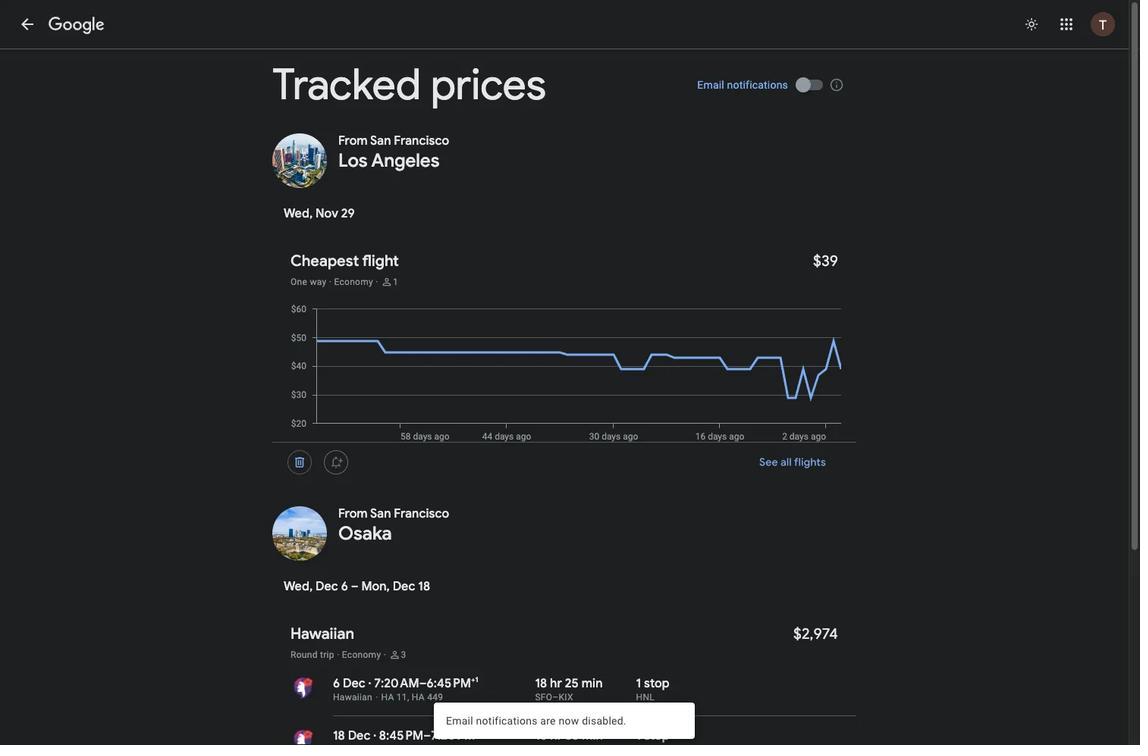 Task type: vqa. For each thing, say whether or not it's contained in the screenshot.
the top 18
yes



Task type: locate. For each thing, give the bounding box(es) containing it.
dec for 6 dec
[[343, 676, 365, 692]]

0 vertical spatial airline logo image
[[291, 677, 315, 701]]

dec down round trip economy on the left of the page
[[343, 676, 365, 692]]

– left the mon,
[[351, 579, 359, 595]]

prices
[[431, 58, 546, 112]]

ha right ,
[[412, 693, 425, 703]]

0 vertical spatial 18
[[418, 579, 430, 595]]

wed,
[[284, 206, 313, 221], [284, 579, 313, 595]]

from inside "from san francisco osaka"
[[338, 506, 368, 522]]

from for los
[[338, 133, 368, 149]]

11
[[397, 693, 407, 703]]

email for email notifications
[[697, 79, 724, 91]]

1 vertical spatial email
[[446, 715, 473, 727]]

– inside 7:20 am – 6:45 pm + 1
[[419, 676, 427, 692]]

min for 18 hr 25 min sfo – kix
[[582, 676, 603, 692]]

0 vertical spatial email
[[697, 79, 724, 91]]

39 US dollars text field
[[813, 251, 838, 270]]

35
[[565, 729, 579, 744]]

,
[[407, 693, 409, 703]]

1 vertical spatial francisco
[[394, 506, 449, 522]]

cheapest
[[291, 251, 359, 270]]

2 ha from the left
[[412, 693, 425, 703]]

1 stop
[[636, 729, 669, 744]]

 image
[[369, 677, 371, 692], [375, 693, 378, 703]]

min right 25
[[582, 676, 603, 692]]

8:45 pm
[[379, 729, 423, 744]]

0 horizontal spatial 6
[[333, 676, 340, 692]]

min inside "18 hr 25 min sfo – kix"
[[582, 676, 603, 692]]

1 vertical spatial stop
[[644, 729, 669, 744]]

wed, up round
[[284, 579, 313, 595]]

1 hr from the top
[[550, 676, 562, 692]]

1 horizontal spatial notifications
[[727, 79, 788, 91]]

1 horizontal spatial email
[[697, 79, 724, 91]]

min down the disabled.
[[582, 729, 603, 744]]

 image for 6 dec
[[369, 677, 371, 692]]

hawaiian
[[291, 624, 354, 644], [333, 693, 372, 703]]

trip
[[320, 650, 334, 661]]

18 dec
[[333, 729, 371, 744]]

see all flights
[[759, 456, 826, 470]]

ha
[[381, 693, 394, 703], [412, 693, 425, 703]]

hr left 25
[[550, 676, 562, 692]]

1 vertical spatial hawaiian
[[333, 693, 372, 703]]

1 horizontal spatial 18
[[418, 579, 430, 595]]

hr inside "18 hr 25 min sfo – kix"
[[550, 676, 562, 692]]

1 down flight on the top left of page
[[393, 277, 398, 287]]

0 horizontal spatial 18
[[333, 729, 345, 744]]

29
[[341, 206, 355, 221]]

7:20 pm
[[431, 729, 475, 744]]

15
[[535, 729, 547, 744]]

0 vertical spatial hawaiian
[[291, 624, 354, 644]]

25
[[565, 676, 579, 692]]

6 dec
[[333, 676, 365, 692]]

0 horizontal spatial email
[[446, 715, 473, 727]]

remove saved flight, one way trip from san francisco to los angeles.wed, nov 29 image
[[281, 445, 318, 481]]

san up "osaka"
[[370, 506, 391, 522]]

from up "osaka"
[[338, 506, 368, 522]]

stop
[[644, 676, 669, 692], [644, 729, 669, 744]]

6 left the mon,
[[341, 579, 348, 595]]

stop down hnl
[[644, 729, 669, 744]]

hawaiian up "trip"
[[291, 624, 354, 644]]

1 down hnl
[[636, 729, 641, 744]]

hr for 18
[[550, 676, 562, 692]]

notifications
[[727, 79, 788, 91], [476, 715, 538, 727]]

stop for 1 stop
[[644, 729, 669, 744]]

hawaiian down 6 dec
[[333, 693, 372, 703]]

6 down round trip economy on the left of the page
[[333, 676, 340, 692]]

stop inside 1 stop hnl
[[644, 676, 669, 692]]

– up ha 11 , ha 449
[[419, 676, 427, 692]]

price history graph image
[[284, 303, 856, 442]]

7:20 am
[[374, 676, 419, 692]]

$39
[[813, 251, 838, 270]]

– inside "18 hr 25 min sfo – kix"
[[552, 693, 559, 703]]

1 stop from the top
[[644, 676, 669, 692]]

2 horizontal spatial 18
[[535, 676, 547, 692]]

stop for 1 stop hnl
[[644, 676, 669, 692]]

0 horizontal spatial notifications
[[476, 715, 538, 727]]

449
[[427, 693, 443, 703]]

dec left the mon,
[[316, 579, 338, 595]]

one way economy
[[291, 277, 373, 287]]

1 vertical spatial san
[[370, 506, 391, 522]]

– up are
[[552, 693, 559, 703]]

1 for 1 stop hnl
[[636, 676, 641, 692]]

1 horizontal spatial  image
[[375, 693, 378, 703]]

0 vertical spatial economy
[[334, 277, 373, 287]]

0 vertical spatial francisco
[[394, 133, 449, 149]]

san for osaka
[[370, 506, 391, 522]]

tracked prices
[[272, 58, 546, 112]]

francisco inside "from san francisco osaka"
[[394, 506, 449, 522]]

1 vertical spatial  image
[[375, 693, 378, 703]]

san inside from san francisco los angeles
[[370, 133, 391, 149]]

1 horizontal spatial 6
[[341, 579, 348, 595]]

2 airline logo image from the top
[[291, 729, 315, 746]]

1 from from the top
[[338, 133, 368, 149]]

email
[[697, 79, 724, 91], [446, 715, 473, 727]]

1 up hnl
[[636, 676, 641, 692]]

san
[[370, 133, 391, 149], [370, 506, 391, 522]]

way
[[310, 277, 327, 287]]

 image for hawaiian
[[375, 693, 378, 703]]

1 for 1 stop
[[636, 729, 641, 744]]

0 vertical spatial hr
[[550, 676, 562, 692]]

1 vertical spatial 18
[[535, 676, 547, 692]]

from
[[338, 133, 368, 149], [338, 506, 368, 522]]

now
[[559, 715, 579, 727]]

min
[[582, 676, 603, 692], [582, 729, 603, 744]]

18 down 6 dec
[[333, 729, 345, 744]]

 image right 6 dec
[[369, 677, 371, 692]]

– down 449
[[423, 729, 431, 744]]

3
[[401, 650, 406, 661]]

1 san from the top
[[370, 133, 391, 149]]

1 airline logo image from the top
[[291, 677, 315, 701]]

2 wed, from the top
[[284, 579, 313, 595]]

1 vertical spatial wed,
[[284, 579, 313, 595]]

tracked
[[272, 58, 421, 112]]

email notifications
[[697, 79, 788, 91]]

email notifications image
[[829, 77, 844, 92]]

0 vertical spatial  image
[[369, 677, 371, 692]]

0 vertical spatial stop
[[644, 676, 669, 692]]

francisco
[[394, 133, 449, 149], [394, 506, 449, 522]]

18 up the sfo
[[535, 676, 547, 692]]

hr
[[550, 676, 562, 692], [550, 729, 562, 744]]

8:45 pm – 7:20 pm
[[379, 729, 475, 744]]

dec for 18 dec
[[348, 729, 371, 744]]

1 vertical spatial hr
[[550, 729, 562, 744]]

airline logo image left 18 dec
[[291, 729, 315, 746]]

0 vertical spatial san
[[370, 133, 391, 149]]

1 vertical spatial from
[[338, 506, 368, 522]]

1 francisco from the top
[[394, 133, 449, 149]]

ha left 11
[[381, 693, 394, 703]]

email notifications are now disabled.
[[446, 715, 626, 727]]

1 vertical spatial notifications
[[476, 715, 538, 727]]

2 hr from the top
[[550, 729, 562, 744]]

dec left 8:45 pm
[[348, 729, 371, 744]]

 image down '7:20 am'
[[375, 693, 378, 703]]

airline logo image down round
[[291, 677, 315, 701]]

18 right the mon,
[[418, 579, 430, 595]]

airline logo image
[[291, 677, 315, 701], [291, 729, 315, 746]]

0 vertical spatial 6
[[341, 579, 348, 595]]

6
[[341, 579, 348, 595], [333, 676, 340, 692]]

0 vertical spatial min
[[582, 676, 603, 692]]

–
[[351, 579, 359, 595], [419, 676, 427, 692], [552, 693, 559, 703], [423, 729, 431, 744]]

1 wed, from the top
[[284, 206, 313, 221]]

1 horizontal spatial ha
[[412, 693, 425, 703]]

1
[[393, 277, 398, 287], [475, 675, 478, 685], [636, 676, 641, 692], [636, 729, 641, 744]]

kix
[[559, 693, 573, 703]]

stop up hnl
[[644, 676, 669, 692]]

nov
[[316, 206, 338, 221]]

san inside "from san francisco osaka"
[[370, 506, 391, 522]]

0 horizontal spatial ha
[[381, 693, 394, 703]]

18
[[418, 579, 430, 595], [535, 676, 547, 692], [333, 729, 345, 744]]

all
[[781, 456, 792, 470]]

1 inside 7:20 am – 6:45 pm + 1
[[475, 675, 478, 685]]

wed, for los
[[284, 206, 313, 221]]

economy up 6 dec
[[342, 650, 381, 661]]

economy down cheapest flight
[[334, 277, 373, 287]]

0 horizontal spatial  image
[[369, 677, 371, 692]]

dec right the mon,
[[393, 579, 415, 595]]

san up angeles in the top left of the page
[[370, 133, 391, 149]]

airline logo image for 18
[[291, 729, 315, 746]]

1 right 6:45 pm
[[475, 675, 478, 685]]

2 vertical spatial 18
[[333, 729, 345, 744]]

1 inside 1 stop hnl
[[636, 676, 641, 692]]

2 san from the top
[[370, 506, 391, 522]]

2 from from the top
[[338, 506, 368, 522]]

hr right 15 on the left bottom of page
[[550, 729, 562, 744]]

2 stop from the top
[[644, 729, 669, 744]]

1 vertical spatial economy
[[342, 650, 381, 661]]

2 francisco from the top
[[394, 506, 449, 522]]

0 vertical spatial wed,
[[284, 206, 313, 221]]

dec
[[316, 579, 338, 595], [393, 579, 415, 595], [343, 676, 365, 692], [348, 729, 371, 744]]

wed, left "nov"
[[284, 206, 313, 221]]

1 vertical spatial airline logo image
[[291, 729, 315, 746]]

0 vertical spatial notifications
[[727, 79, 788, 91]]

0 vertical spatial from
[[338, 133, 368, 149]]

18 inside "18 hr 25 min sfo – kix"
[[535, 676, 547, 692]]

from up los
[[338, 133, 368, 149]]

1 vertical spatial min
[[582, 729, 603, 744]]

from inside from san francisco los angeles
[[338, 133, 368, 149]]

economy
[[334, 277, 373, 287], [342, 650, 381, 661]]

francisco inside from san francisco los angeles
[[394, 133, 449, 149]]

3 passengers text field
[[401, 649, 406, 661]]

15 hr 35 min
[[535, 729, 603, 744]]

flight
[[362, 251, 399, 270]]



Task type: describe. For each thing, give the bounding box(es) containing it.
francisco for los angeles
[[394, 133, 449, 149]]

2974 US dollars text field
[[793, 624, 838, 644]]

min for 15 hr 35 min
[[582, 729, 603, 744]]

hnl
[[636, 693, 655, 703]]

disabled.
[[582, 715, 626, 727]]

see
[[759, 456, 778, 470]]

economy for osaka
[[342, 650, 381, 661]]

osaka
[[338, 522, 392, 545]]

change appearance image
[[1013, 6, 1050, 42]]

flights
[[794, 456, 826, 470]]

ha 11 , ha 449
[[381, 693, 443, 703]]

angeles
[[371, 149, 440, 172]]

18 hr 25 min sfo – kix
[[535, 676, 603, 703]]

from san francisco los angeles
[[338, 133, 449, 172]]

18 for 18 dec
[[333, 729, 345, 744]]

$2,974
[[793, 624, 838, 644]]

wed, for osaka
[[284, 579, 313, 595]]

cheapest flight
[[291, 251, 399, 270]]

los
[[338, 149, 368, 172]]

from for osaka
[[338, 506, 368, 522]]

6:45 pm
[[427, 676, 471, 692]]

1 for 1
[[393, 277, 398, 287]]

wed, nov 29
[[284, 206, 355, 221]]

economy for los
[[334, 277, 373, 287]]

one
[[291, 277, 307, 287]]

price history graph application
[[284, 303, 856, 442]]

notifications for email notifications
[[727, 79, 788, 91]]

7:20 am – 6:45 pm + 1
[[374, 675, 478, 692]]

1 passenger text field
[[393, 276, 398, 288]]

are
[[540, 715, 556, 727]]

dec for wed, dec 6 – mon, dec 18
[[316, 579, 338, 595]]

email for email notifications are now disabled.
[[446, 715, 473, 727]]

airline logo image for 6
[[291, 677, 315, 701]]

francisco for osaka
[[394, 506, 449, 522]]

hr for 15
[[550, 729, 562, 744]]

1 vertical spatial 6
[[333, 676, 340, 692]]

wed, dec 6 – mon, dec 18
[[284, 579, 430, 595]]

round trip economy
[[291, 650, 381, 661]]

1 stop hnl
[[636, 676, 669, 703]]

18 for 18 hr 25 min sfo – kix
[[535, 676, 547, 692]]

round
[[291, 650, 318, 661]]

from san francisco osaka
[[338, 506, 449, 545]]

san for los
[[370, 133, 391, 149]]

+
[[471, 675, 475, 685]]

notifications for email notifications are now disabled.
[[476, 715, 538, 727]]

mon,
[[361, 579, 390, 595]]

1 ha from the left
[[381, 693, 394, 703]]

sfo
[[535, 693, 552, 703]]

go back image
[[18, 15, 36, 33]]



